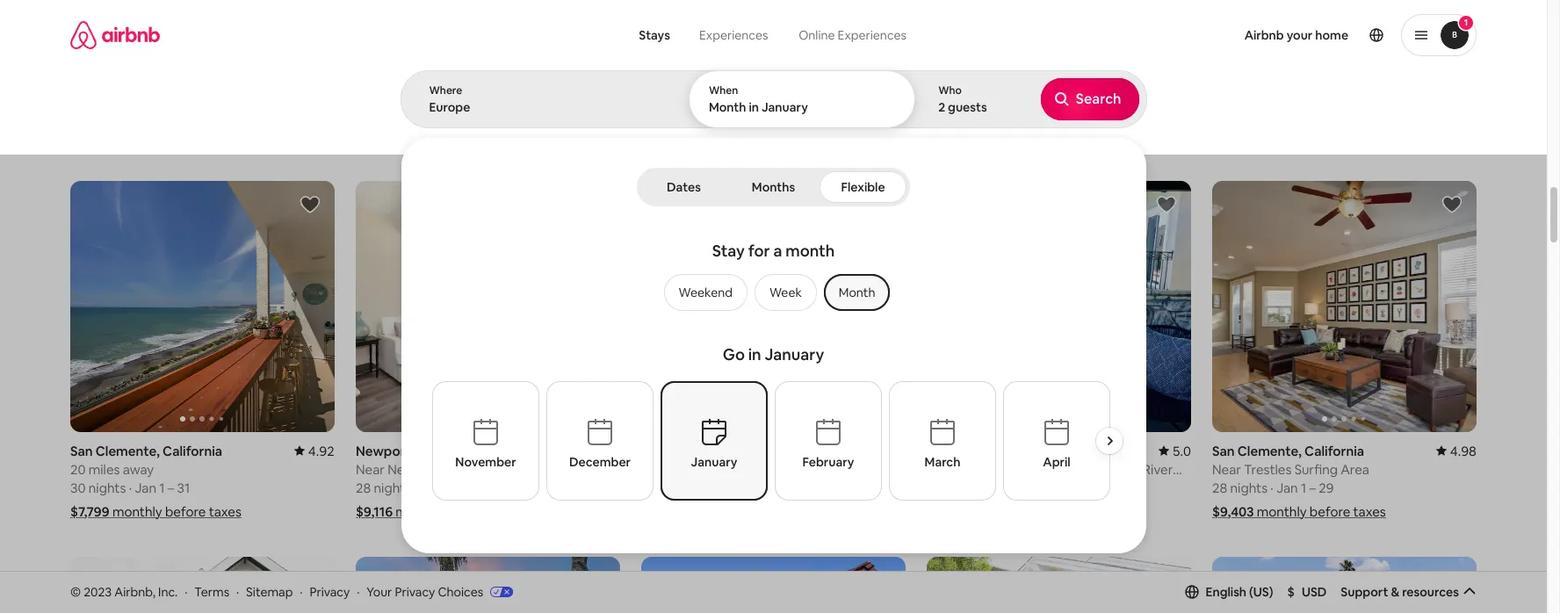 Task type: describe. For each thing, give the bounding box(es) containing it.
january inside "january" button
[[691, 454, 738, 470]]

display total before taxes switch
[[1431, 94, 1462, 115]]

who 2 guests
[[939, 83, 988, 115]]

(us)
[[1250, 584, 1274, 600]]

california for huntington beach, california near sunset county beach
[[474, 67, 534, 83]]

4.92 out of 5 average rating image
[[294, 443, 335, 459]]

new
[[954, 112, 977, 127]]

4.76 out of 5 average rating image
[[580, 443, 621, 459]]

english (us) button
[[1185, 584, 1274, 600]]

mar
[[744, 85, 767, 102]]

– inside newport beach, california near newport beach 28 nights · jan 1 – 29 $13,717 monthly before taxes
[[1024, 103, 1031, 120]]

monthly inside newport beach, california near newport beach 28 nights · jan 1 – 29 $13,717 monthly before taxes
[[974, 127, 1024, 144]]

feb
[[750, 103, 772, 120]]

flexible button
[[820, 171, 907, 203]]

none search field containing stay for a month
[[400, 0, 1217, 554]]

month inside when month in january
[[709, 99, 747, 115]]

© 2023 airbnb, inc. ·
[[70, 584, 188, 600]]

california for newport beach, california near newport beach 28 nights · jan 1 – 29 $13,717 monthly before taxes
[[1030, 67, 1090, 83]]

$17,461 monthly before taxes
[[642, 127, 817, 144]]

support
[[1341, 584, 1389, 600]]

before inside newport beach, california near newport beach 28 nights · jan 1 – 29 $13,717 monthly before taxes
[[1027, 127, 1068, 144]]

4.98 out of 5 average rating image
[[1437, 443, 1477, 459]]

choices
[[438, 584, 484, 600]]

nights inside 'san clemente, california 20 miles away 30 nights · jan 1 – 31 $7,799 monthly before taxes'
[[89, 480, 126, 496]]

before inside the san clemente, california near trestles surfing area 28 nights · jan 1 – 29 $9,403 monthly before taxes
[[1310, 503, 1351, 520]]

california for san clemente, california 20 miles away 30 nights · jan 1 – 31 $7,799 monthly before taxes
[[163, 443, 222, 459]]

golfing
[[870, 112, 907, 127]]

california for san clemente, california near trestles surfing area 28 nights · jan 1 – 29 $9,403 monthly before taxes
[[1305, 443, 1365, 459]]

homes
[[1141, 112, 1174, 127]]

in inside when month in january
[[749, 99, 759, 115]]

stays tab panel
[[400, 70, 1217, 554]]

28 nights for sunset
[[356, 103, 411, 120]]

add to wishlist: san clemente, california image for 4.92
[[300, 194, 321, 215]]

jan 1 – 29 for county
[[420, 103, 478, 120]]

months
[[752, 179, 796, 195]]

week
[[770, 285, 802, 301]]

february button
[[775, 381, 882, 501]]

a
[[774, 241, 783, 261]]

nights down sunset
[[374, 103, 411, 120]]

grand
[[610, 112, 641, 127]]

beach, for newport beach, california near corona del mar state beach park
[[700, 67, 741, 83]]

january button
[[661, 381, 768, 501]]

$7,799
[[70, 503, 110, 520]]

home
[[1316, 27, 1349, 43]]

28 for huntington beach, california near sunset county beach
[[356, 103, 371, 120]]

2023
[[84, 584, 112, 600]]

add to wishlist: long beach, california image
[[871, 194, 892, 215]]

28 inside the san clemente, california near trestles surfing area 28 nights · jan 1 – 29 $9,403 monthly before taxes
[[1213, 480, 1228, 496]]

tab list inside stays tab panel
[[641, 168, 907, 207]]

beach, for newport beach, california near newport beach
[[414, 443, 456, 459]]

online
[[799, 27, 835, 43]]

· left privacy link
[[300, 584, 303, 600]]

4.84 out of 5 average rating image
[[580, 67, 621, 83]]

jan down 'where'
[[420, 103, 442, 120]]

cycladic
[[1096, 112, 1138, 127]]

beach, for newport beach, california near santa ana river county beach river jetties
[[985, 443, 1027, 459]]

newport up $9,116 monthly before taxes
[[388, 461, 442, 478]]

profile element
[[950, 0, 1477, 70]]

29 down long beach, california near seal beach windsurfing launch
[[748, 480, 763, 496]]

your
[[1287, 27, 1313, 43]]

1 privacy from the left
[[310, 584, 350, 600]]

$ usd
[[1288, 584, 1327, 600]]

4.93 out of 5 average rating image
[[866, 67, 906, 83]]

jetties
[[927, 478, 969, 494]]

corona
[[673, 85, 718, 102]]

taxes inside 'san clemente, california 20 miles away 30 nights · jan 1 – 31 $7,799 monthly before taxes'
[[209, 503, 242, 520]]

airbnb your home
[[1245, 27, 1349, 43]]

inc.
[[158, 584, 178, 600]]

san for near
[[1213, 443, 1235, 459]]

1 inside the san clemente, california near trestles surfing area 28 nights · jan 1 – 29 $9,403 monthly before taxes
[[1302, 480, 1307, 496]]

beach inside newport beach, california near newport beach
[[445, 461, 482, 478]]

nights inside the san clemente, california near trestles surfing area 28 nights · jan 1 – 29 $9,403 monthly before taxes
[[1231, 480, 1268, 496]]

who
[[939, 83, 962, 98]]

near for newport beach, california near newport beach 28 nights · jan 1 – 29 $13,717 monthly before taxes
[[927, 85, 956, 102]]

monthly before taxes button for county
[[356, 127, 534, 144]]

beach, for newport beach, california near newport beach 28 nights · jan 1 – 29 $13,717 monthly before taxes
[[985, 67, 1027, 83]]

– inside jan 3 – 31 monthly before taxes
[[1026, 480, 1033, 496]]

weekend
[[679, 285, 733, 301]]

· inside 'san clemente, california 20 miles away 30 nights · jan 1 – 31 $7,799 monthly before taxes'
[[129, 480, 132, 496]]

29 inside the san clemente, california near trestles surfing area 28 nights · jan 1 – 29 $9,403 monthly before taxes
[[1319, 480, 1335, 496]]

jan 7 – feb 4
[[706, 103, 783, 120]]

add to wishlist: dana point, california image
[[1442, 570, 1463, 591]]

ana
[[996, 461, 1020, 478]]

newport for newport beach, california near newport beach
[[356, 443, 411, 459]]

month
[[786, 241, 835, 261]]

privacy link
[[310, 584, 350, 600]]

29 inside newport beach, california near newport beach 28 nights · jan 1 – 29 $13,717 monthly before taxes
[[1034, 103, 1049, 120]]

pianos
[[643, 112, 676, 127]]

1 inside 'san clemente, california 20 miles away 30 nights · jan 1 – 31 $7,799 monthly before taxes'
[[159, 480, 165, 496]]

©
[[70, 584, 81, 600]]

launch
[[819, 461, 862, 478]]

stays button
[[625, 18, 685, 53]]

newport for newport beach, california near corona del mar state beach park
[[642, 67, 697, 83]]

jan 1 – 29 for beach
[[420, 480, 478, 496]]

windsurfing
[[742, 461, 816, 478]]

beach inside newport beach, california near newport beach 28 nights · jan 1 – 29 $13,717 monthly before taxes
[[1016, 85, 1054, 102]]

san clemente, california 20 miles away 30 nights · jan 1 – 31 $7,799 monthly before taxes
[[70, 443, 242, 520]]

airbnb
[[1245, 27, 1285, 43]]

5.0 for long beach, california near seal beach windsurfing launch
[[887, 443, 906, 459]]

Where field
[[429, 99, 659, 115]]

month inside group
[[839, 285, 876, 301]]

seal
[[673, 461, 698, 478]]

california for newport beach, california near newport beach
[[459, 443, 518, 459]]

support & resources button
[[1341, 584, 1477, 600]]

november
[[456, 454, 516, 470]]

add to wishlist: san clemente, california image for 4.98
[[1442, 194, 1463, 215]]

creative
[[425, 112, 467, 127]]

california for newport beach, california near santa ana river county beach river jetties
[[1030, 443, 1090, 459]]

monthly down "creative"
[[404, 127, 454, 144]]

newport beach, california near corona del mar state beach park
[[642, 67, 872, 102]]

taxes down spaces
[[501, 127, 534, 144]]

santa
[[959, 461, 993, 478]]

· left your
[[357, 584, 360, 600]]

arctic
[[542, 112, 572, 127]]

go
[[723, 345, 745, 365]]

ryokans
[[708, 112, 749, 127]]

what can we help you find? tab list
[[625, 18, 784, 53]]

$17,461
[[642, 127, 685, 144]]

add to wishlist: huntington beach, california image
[[585, 570, 606, 591]]

huntington beach, california near sunset county beach
[[356, 67, 534, 102]]

resources
[[1403, 584, 1460, 600]]

29 up monthly before taxes
[[463, 103, 478, 120]]

2 river from the left
[[1144, 461, 1174, 478]]

february
[[803, 454, 855, 470]]

2
[[939, 99, 946, 115]]

$13,717
[[927, 127, 971, 144]]

· inside newport beach, california near newport beach 28 nights · jan 1 – 29 $13,717 monthly before taxes
[[986, 103, 989, 120]]

jan left 7 in the left of the page
[[706, 103, 727, 120]]

county inside huntington beach, california near sunset county beach
[[432, 85, 476, 102]]

4.92
[[308, 443, 335, 459]]

surfing
[[1295, 461, 1339, 478]]

near for huntington beach, california near sunset county beach
[[356, 85, 385, 102]]

1 vertical spatial january
[[765, 345, 825, 365]]

28 nights for seal
[[642, 480, 697, 496]]

28 for newport beach, california near newport beach
[[356, 480, 371, 496]]

november button
[[432, 381, 540, 501]]

go in january group
[[432, 337, 1131, 531]]

guests
[[948, 99, 988, 115]]

cycladic homes
[[1096, 112, 1174, 127]]

$
[[1288, 584, 1295, 600]]

where
[[429, 83, 463, 98]]

county inside newport beach, california near santa ana river county beach river jetties
[[1056, 461, 1100, 478]]

your privacy choices
[[367, 584, 484, 600]]

jan up $27,714 monthly before taxes
[[706, 480, 727, 496]]

online experiences link
[[784, 18, 923, 53]]

when
[[709, 83, 739, 98]]

2 experiences from the left
[[838, 27, 907, 43]]

long
[[642, 443, 673, 459]]

group containing creative spaces
[[70, 70, 1176, 139]]

$9,116 monthly before taxes
[[356, 503, 525, 520]]



Task type: vqa. For each thing, say whether or not it's contained in the screenshot.
second Experiences from the right
yes



Task type: locate. For each thing, give the bounding box(es) containing it.
yurts
[[1030, 112, 1056, 127]]

0 vertical spatial monthly before taxes button
[[356, 127, 534, 144]]

taxes
[[501, 127, 534, 144], [785, 127, 817, 144], [1070, 127, 1103, 144], [209, 503, 242, 520], [492, 503, 525, 520], [785, 503, 818, 520], [1076, 503, 1108, 520], [1354, 503, 1387, 520]]

april button
[[1004, 381, 1111, 501]]

in right 7 in the left of the page
[[749, 99, 759, 115]]

experiences
[[700, 27, 769, 43], [838, 27, 907, 43]]

1 31 from the left
[[177, 480, 190, 496]]

near inside newport beach, california near newport beach
[[356, 461, 385, 478]]

near down huntington
[[356, 85, 385, 102]]

near up new
[[927, 85, 956, 102]]

nights down seal
[[660, 480, 697, 496]]

1 horizontal spatial clemente,
[[1238, 443, 1302, 459]]

0 horizontal spatial 5.0
[[887, 443, 906, 459]]

beach inside the newport beach, california near corona del mar state beach park
[[805, 85, 842, 102]]

1 vertical spatial county
[[1056, 461, 1100, 478]]

in right go
[[749, 345, 762, 365]]

california inside newport beach, california near newport beach
[[459, 443, 518, 459]]

1 vertical spatial month
[[839, 285, 876, 301]]

jan inside jan 3 – 31 monthly before taxes
[[992, 480, 1013, 496]]

beach, inside long beach, california near seal beach windsurfing launch
[[675, 443, 717, 459]]

trestles
[[1245, 461, 1292, 478]]

california inside newport beach, california near newport beach 28 nights · jan 1 – 29 $13,717 monthly before taxes
[[1030, 67, 1090, 83]]

english (us)
[[1206, 584, 1274, 600]]

1 horizontal spatial experiences
[[838, 27, 907, 43]]

beach up containers
[[805, 85, 842, 102]]

– inside 'san clemente, california 20 miles away 30 nights · jan 1 – 31 $7,799 monthly before taxes'
[[168, 480, 174, 496]]

1 button
[[1402, 14, 1477, 56]]

0 horizontal spatial 5.0 out of 5 average rating image
[[873, 443, 906, 459]]

california for newport beach, california near corona del mar state beach park
[[744, 67, 804, 83]]

tab list containing dates
[[641, 168, 907, 207]]

4.93
[[880, 67, 906, 83]]

nights inside newport beach, california near newport beach 28 nights · jan 1 – 29 $13,717 monthly before taxes
[[945, 103, 983, 120]]

beach, inside newport beach, california near santa ana river county beach river jetties
[[985, 443, 1027, 459]]

1 horizontal spatial monthly before taxes button
[[927, 503, 1108, 520]]

december button
[[547, 381, 654, 501]]

0 vertical spatial county
[[432, 85, 476, 102]]

beach, up 'where'
[[430, 67, 471, 83]]

long beach, california near seal beach windsurfing launch
[[642, 443, 862, 478]]

29
[[463, 103, 478, 120], [1034, 103, 1049, 120], [463, 480, 478, 496], [748, 480, 763, 496], [1319, 480, 1335, 496]]

0 horizontal spatial river
[[1023, 461, 1053, 478]]

beach, up ana
[[985, 443, 1027, 459]]

monthly before taxes button for ana
[[927, 503, 1108, 520]]

28 nights up $27,714
[[642, 480, 697, 496]]

dates
[[667, 179, 701, 195]]

california inside the san clemente, california near trestles surfing area 28 nights · jan 1 – 29 $9,403 monthly before taxes
[[1305, 443, 1365, 459]]

near inside long beach, california near seal beach windsurfing launch
[[642, 461, 671, 478]]

1 experiences from the left
[[700, 27, 769, 43]]

california inside the newport beach, california near corona del mar state beach park
[[744, 67, 804, 83]]

tab list
[[641, 168, 907, 207]]

clemente, inside 'san clemente, california 20 miles away 30 nights · jan 1 – 31 $7,799 monthly before taxes'
[[96, 443, 160, 459]]

28 nights up $17,461
[[642, 103, 697, 120]]

28 down huntington
[[356, 103, 371, 120]]

before
[[457, 127, 498, 144], [741, 127, 782, 144], [1027, 127, 1068, 144], [165, 503, 206, 520], [449, 503, 489, 520], [742, 503, 783, 520], [1032, 503, 1073, 520], [1310, 503, 1351, 520]]

1 horizontal spatial privacy
[[395, 584, 435, 600]]

0 horizontal spatial month
[[709, 99, 747, 115]]

nights down corona
[[660, 103, 697, 120]]

jan down away
[[135, 480, 156, 496]]

monthly before taxes
[[404, 127, 534, 144]]

beach right the april
[[1103, 461, 1141, 478]]

terms link
[[195, 584, 229, 600]]

beach, up $9,116 monthly before taxes
[[414, 443, 456, 459]]

nights
[[374, 103, 411, 120], [660, 103, 697, 120], [945, 103, 983, 120], [89, 480, 126, 496], [374, 480, 411, 496], [660, 480, 697, 496], [1231, 480, 1268, 496]]

5.0 for newport beach, california near santa ana river county beach river jetties
[[1173, 443, 1192, 459]]

0 vertical spatial january
[[762, 99, 808, 115]]

1 horizontal spatial add to wishlist: newport beach, california image
[[871, 570, 892, 591]]

28 up $9,403
[[1213, 480, 1228, 496]]

monthly down new
[[974, 127, 1024, 144]]

1 horizontal spatial san
[[1213, 443, 1235, 459]]

april
[[1044, 454, 1071, 470]]

before inside 'san clemente, california 20 miles away 30 nights · jan 1 – 31 $7,799 monthly before taxes'
[[165, 503, 206, 520]]

newport for newport beach, california near santa ana river county beach river jetties
[[927, 443, 983, 459]]

28 for long beach, california near seal beach windsurfing launch
[[642, 480, 657, 496]]

4.98
[[1451, 443, 1477, 459]]

5.0 out of 5 average rating image
[[873, 443, 906, 459], [1159, 443, 1192, 459]]

31 inside jan 3 – 31 monthly before taxes
[[1036, 480, 1049, 496]]

beach inside huntington beach, california near sunset county beach
[[479, 85, 517, 102]]

online experiences
[[799, 27, 907, 43]]

monthly right $9,116 in the left bottom of the page
[[396, 503, 446, 520]]

december
[[570, 454, 631, 470]]

before down the november
[[449, 503, 489, 520]]

for
[[749, 241, 770, 261]]

beach, up seal
[[675, 443, 717, 459]]

newport beach, california near newport beach 28 nights · jan 1 – 29 $13,717 monthly before taxes
[[927, 67, 1103, 144]]

newport up $9,116 in the left bottom of the page
[[356, 443, 411, 459]]

near up pianos
[[642, 85, 671, 102]]

beach up $9,116 monthly before taxes
[[445, 461, 482, 478]]

near up $9,116 in the left bottom of the page
[[356, 461, 385, 478]]

county up "creative"
[[432, 85, 476, 102]]

clemente,
[[96, 443, 160, 459], [1238, 443, 1302, 459]]

monthly before taxes button down "creative"
[[356, 127, 534, 144]]

beach, inside huntington beach, california near sunset county beach
[[430, 67, 471, 83]]

jan 1 – 29
[[420, 103, 478, 120], [420, 480, 478, 496], [706, 480, 763, 496]]

month down when
[[709, 99, 747, 115]]

0 horizontal spatial add to wishlist: newport beach, california image
[[300, 570, 321, 591]]

san inside the san clemente, california near trestles surfing area 28 nights · jan 1 – 29 $9,403 monthly before taxes
[[1213, 443, 1235, 459]]

2 add to wishlist: san clemente, california image from the left
[[1442, 194, 1463, 215]]

taxes down area on the bottom
[[1354, 503, 1387, 520]]

nights down miles
[[89, 480, 126, 496]]

newport up the santa
[[927, 443, 983, 459]]

beach inside long beach, california near seal beach windsurfing launch
[[701, 461, 739, 478]]

near for newport beach, california near newport beach
[[356, 461, 385, 478]]

california inside newport beach, california near santa ana river county beach river jetties
[[1030, 443, 1090, 459]]

nights up $9,116 in the left bottom of the page
[[374, 480, 411, 496]]

2 5.0 out of 5 average rating image from the left
[[1159, 443, 1192, 459]]

28 nights
[[356, 103, 411, 120], [642, 103, 697, 120], [356, 480, 411, 496], [642, 480, 697, 496]]

1 river from the left
[[1023, 461, 1053, 478]]

1 horizontal spatial month
[[839, 285, 876, 301]]

1 horizontal spatial 5.0 out of 5 average rating image
[[1159, 443, 1192, 459]]

1 inside dropdown button
[[1465, 17, 1469, 28]]

$27,714
[[642, 503, 686, 520]]

sitemap
[[246, 584, 293, 600]]

taxes down cycladic
[[1070, 127, 1103, 144]]

area
[[1341, 461, 1370, 478]]

5.0 out of 5 average rating image for newport beach, california near santa ana river county beach river jetties
[[1159, 443, 1192, 459]]

30
[[70, 480, 86, 496]]

in inside group
[[749, 345, 762, 365]]

near left the santa
[[927, 461, 956, 478]]

None search field
[[400, 0, 1217, 554]]

4
[[775, 103, 783, 120]]

1 5.0 out of 5 average rating image from the left
[[873, 443, 906, 459]]

1 clemente, from the left
[[96, 443, 160, 459]]

0 horizontal spatial county
[[432, 85, 476, 102]]

group containing weekend
[[657, 274, 891, 311]]

monthly inside jan 3 – 31 monthly before taxes
[[979, 503, 1029, 520]]

san inside 'san clemente, california 20 miles away 30 nights · jan 1 – 31 $7,799 monthly before taxes'
[[70, 443, 93, 459]]

clemente, inside the san clemente, california near trestles surfing area 28 nights · jan 1 – 29 $9,403 monthly before taxes
[[1238, 443, 1302, 459]]

stays
[[639, 27, 671, 43]]

january inside when month in january
[[762, 99, 808, 115]]

monthly inside 'san clemente, california 20 miles away 30 nights · jan 1 – 31 $7,799 monthly before taxes'
[[112, 503, 162, 520]]

beach, inside newport beach, california near newport beach 28 nights · jan 1 – 29 $13,717 monthly before taxes
[[985, 67, 1027, 83]]

nights down who
[[945, 103, 983, 120]]

experiences button
[[685, 18, 784, 53]]

huntington
[[356, 67, 427, 83]]

1 horizontal spatial add to wishlist: san clemente, california image
[[1442, 194, 1463, 215]]

privacy left your
[[310, 584, 350, 600]]

march button
[[889, 381, 997, 501]]

airbnb your home link
[[1235, 17, 1360, 54]]

before down yurts
[[1027, 127, 1068, 144]]

newport beach, california near newport beach
[[356, 443, 518, 478]]

7
[[730, 103, 738, 120]]

2 horizontal spatial add to wishlist: newport beach, california image
[[1157, 194, 1178, 215]]

near for san clemente, california near trestles surfing area 28 nights · jan 1 – 29 $9,403 monthly before taxes
[[1213, 461, 1242, 478]]

0 vertical spatial month
[[709, 99, 747, 115]]

jan 1 – 29 up $27,714 monthly before taxes
[[706, 480, 763, 496]]

add to wishlist: laguna beach, california image
[[1157, 570, 1178, 591]]

2 clemente, from the left
[[1238, 443, 1302, 459]]

group inside the stay for a month group
[[657, 274, 891, 311]]

monthly down trestles
[[1258, 503, 1307, 520]]

january
[[762, 99, 808, 115], [765, 345, 825, 365], [691, 454, 738, 470]]

jan 1 – 29 down 'where'
[[420, 103, 478, 120]]

california inside huntington beach, california near sunset county beach
[[474, 67, 534, 83]]

near for newport beach, california near corona del mar state beach park
[[642, 85, 671, 102]]

29 down surfing
[[1319, 480, 1335, 496]]

away
[[123, 461, 154, 478]]

0 horizontal spatial clemente,
[[96, 443, 160, 459]]

near inside newport beach, california near santa ana river county beach river jetties
[[927, 461, 956, 478]]

28 inside newport beach, california near newport beach 28 nights · jan 1 – 29 $13,717 monthly before taxes
[[927, 103, 942, 120]]

containers
[[781, 112, 835, 127]]

·
[[986, 103, 989, 120], [129, 480, 132, 496], [1271, 480, 1274, 496], [185, 584, 188, 600], [236, 584, 239, 600], [300, 584, 303, 600], [357, 584, 360, 600]]

28 nights for corona
[[642, 103, 697, 120]]

beach, up the "who 2 guests"
[[985, 67, 1027, 83]]

taxes inside the san clemente, california near trestles surfing area 28 nights · jan 1 – 29 $9,403 monthly before taxes
[[1354, 503, 1387, 520]]

· inside the san clemente, california near trestles surfing area 28 nights · jan 1 – 29 $9,403 monthly before taxes
[[1271, 480, 1274, 496]]

0 horizontal spatial san
[[70, 443, 93, 459]]

near inside the newport beach, california near corona del mar state beach park
[[642, 85, 671, 102]]

experiences up the newport beach, california near corona del mar state beach park
[[700, 27, 769, 43]]

river
[[1023, 461, 1053, 478], [1144, 461, 1174, 478]]

0 horizontal spatial privacy
[[310, 584, 350, 600]]

1 horizontal spatial 31
[[1036, 480, 1049, 496]]

group
[[70, 70, 1176, 139], [70, 181, 335, 432], [356, 181, 621, 432], [642, 181, 906, 432], [927, 181, 1192, 432], [1213, 181, 1477, 432], [657, 274, 891, 311], [70, 557, 335, 613], [356, 557, 621, 613], [642, 557, 906, 613], [927, 557, 1192, 613], [1213, 557, 1477, 613]]

$27,714 monthly before taxes
[[642, 503, 818, 520]]

san up $9,403
[[1213, 443, 1235, 459]]

march
[[925, 454, 961, 470]]

beach inside newport beach, california near santa ana river county beach river jetties
[[1103, 461, 1141, 478]]

before down newport beach, california near santa ana river county beach river jetties
[[1032, 503, 1073, 520]]

grand pianos
[[610, 112, 676, 127]]

0 horizontal spatial experiences
[[700, 27, 769, 43]]

1 add to wishlist: san clemente, california image from the left
[[300, 194, 321, 215]]

28 up $27,714
[[642, 480, 657, 496]]

near down long at the left bottom of the page
[[642, 461, 671, 478]]

privacy
[[310, 584, 350, 600], [395, 584, 435, 600]]

taxes inside newport beach, california near newport beach 28 nights · jan 1 – 29 $13,717 monthly before taxes
[[1070, 127, 1103, 144]]

· right terms
[[236, 584, 239, 600]]

del
[[721, 85, 741, 102]]

near for newport beach, california near santa ana river county beach river jetties
[[927, 461, 956, 478]]

1 horizontal spatial 5.0
[[1173, 443, 1192, 459]]

beach right seal
[[701, 461, 739, 478]]

when month in january
[[709, 83, 808, 115]]

near inside huntington beach, california near sunset county beach
[[356, 85, 385, 102]]

beach, for huntington beach, california near sunset county beach
[[430, 67, 471, 83]]

$9,116
[[356, 503, 393, 520]]

month
[[709, 99, 747, 115], [839, 285, 876, 301]]

3
[[1016, 480, 1023, 496]]

1 san from the left
[[70, 443, 93, 459]]

experiences inside button
[[700, 27, 769, 43]]

$9,403
[[1213, 503, 1255, 520]]

&
[[1392, 584, 1400, 600]]

stay
[[713, 241, 745, 261]]

newport inside newport beach, california near santa ana river county beach river jetties
[[927, 443, 983, 459]]

taxes down windsurfing
[[785, 503, 818, 520]]

1 vertical spatial in
[[749, 345, 762, 365]]

jan 1 – 29 up $9,116 monthly before taxes
[[420, 480, 478, 496]]

taxes down containers
[[785, 127, 817, 144]]

stay for a month group
[[488, 234, 1060, 337]]

before up the inc.
[[165, 503, 206, 520]]

before down spaces
[[457, 127, 498, 144]]

county up jan 3 – 31 monthly before taxes
[[1056, 461, 1100, 478]]

before inside jan 3 – 31 monthly before taxes
[[1032, 503, 1073, 520]]

monthly down the 3
[[979, 503, 1029, 520]]

san for 20
[[70, 443, 93, 459]]

california inside 'san clemente, california 20 miles away 30 nights · jan 1 – 31 $7,799 monthly before taxes'
[[163, 443, 222, 459]]

creative spaces
[[425, 112, 504, 127]]

clemente, up away
[[96, 443, 160, 459]]

jan inside the san clemente, california near trestles surfing area 28 nights · jan 1 – 29 $9,403 monthly before taxes
[[1277, 480, 1299, 496]]

beach
[[479, 85, 517, 102], [805, 85, 842, 102], [1016, 85, 1054, 102], [445, 461, 482, 478], [701, 461, 739, 478], [1103, 461, 1141, 478]]

terms
[[195, 584, 229, 600]]

jan up $9,116 monthly before taxes
[[420, 480, 442, 496]]

california inside long beach, california near seal beach windsurfing launch
[[720, 443, 780, 459]]

clemente, for trestles
[[1238, 443, 1302, 459]]

28 nights down sunset
[[356, 103, 411, 120]]

before down windsurfing
[[742, 503, 783, 520]]

sitemap link
[[246, 584, 293, 600]]

monthly down ryokans on the top left of the page
[[688, 127, 738, 144]]

newport for newport beach, california near newport beach 28 nights · jan 1 – 29 $13,717 monthly before taxes
[[927, 67, 983, 83]]

· right new
[[986, 103, 989, 120]]

park
[[845, 85, 872, 102]]

beach, inside newport beach, california near newport beach
[[414, 443, 456, 459]]

2 vertical spatial january
[[691, 454, 738, 470]]

28 nights for newport
[[356, 480, 411, 496]]

your privacy choices link
[[367, 584, 513, 601]]

san up 20
[[70, 443, 93, 459]]

0 vertical spatial in
[[749, 99, 759, 115]]

beach, up when
[[700, 67, 741, 83]]

taxes down the november
[[492, 503, 525, 520]]

jan inside newport beach, california near newport beach 28 nights · jan 1 – 29 $13,717 monthly before taxes
[[992, 103, 1013, 120]]

monthly before taxes button down the 3
[[927, 503, 1108, 520]]

newport up corona
[[642, 67, 697, 83]]

28 nights up $9,116 in the left bottom of the page
[[356, 480, 411, 496]]

clemente, for miles
[[96, 443, 160, 459]]

29 right guests
[[1034, 103, 1049, 120]]

– inside the san clemente, california near trestles surfing area 28 nights · jan 1 – 29 $9,403 monthly before taxes
[[1310, 480, 1317, 496]]

5.0 out of 5 average rating image for long beach, california near seal beach windsurfing launch
[[873, 443, 906, 459]]

2 privacy from the left
[[395, 584, 435, 600]]

jan right guests
[[992, 103, 1013, 120]]

1 horizontal spatial county
[[1056, 461, 1100, 478]]

1 vertical spatial monthly before taxes button
[[927, 503, 1108, 520]]

28 for newport beach, california near corona del mar state beach park
[[642, 103, 657, 120]]

newport inside the newport beach, california near corona del mar state beach park
[[642, 67, 697, 83]]

28
[[356, 103, 371, 120], [642, 103, 657, 120], [927, 103, 942, 120], [356, 480, 371, 496], [642, 480, 657, 496], [1213, 480, 1228, 496]]

near inside newport beach, california near newport beach 28 nights · jan 1 – 29 $13,717 monthly before taxes
[[927, 85, 956, 102]]

newport up new
[[959, 85, 1013, 102]]

20
[[70, 461, 86, 478]]

· down trestles
[[1271, 480, 1274, 496]]

monthly right $27,714
[[689, 503, 739, 520]]

near left trestles
[[1213, 461, 1242, 478]]

1 horizontal spatial river
[[1144, 461, 1174, 478]]

2 san from the left
[[1213, 443, 1235, 459]]

4.76
[[594, 443, 621, 459]]

jan down trestles
[[1277, 480, 1299, 496]]

beach up spaces
[[479, 85, 517, 102]]

nights down trestles
[[1231, 480, 1268, 496]]

taxes inside jan 3 – 31 monthly before taxes
[[1076, 503, 1108, 520]]

add to wishlist: san clemente, california image
[[300, 194, 321, 215], [1442, 194, 1463, 215]]

0 horizontal spatial monthly before taxes button
[[356, 127, 534, 144]]

before down feb at the top left of page
[[741, 127, 782, 144]]

1 5.0 from the left
[[887, 443, 906, 459]]

month right the week
[[839, 285, 876, 301]]

san clemente, california near trestles surfing area 28 nights · jan 1 – 29 $9,403 monthly before taxes
[[1213, 443, 1387, 520]]

31 inside 'san clemente, california 20 miles away 30 nights · jan 1 – 31 $7,799 monthly before taxes'
[[177, 480, 190, 496]]

· down away
[[129, 480, 132, 496]]

experiences up the 4.93 out of 5 average rating icon
[[838, 27, 907, 43]]

28 right the grand
[[642, 103, 657, 120]]

2 5.0 from the left
[[1173, 443, 1192, 459]]

1 inside newport beach, california near newport beach 28 nights · jan 1 – 29 $13,717 monthly before taxes
[[1016, 103, 1021, 120]]

miles
[[89, 461, 120, 478]]

beach, inside the newport beach, california near corona del mar state beach park
[[700, 67, 741, 83]]

go in january
[[723, 345, 825, 365]]

beach, for long beach, california near seal beach windsurfing launch
[[675, 443, 717, 459]]

newport up who
[[927, 67, 983, 83]]

28 up $9,116 in the left bottom of the page
[[356, 480, 371, 496]]

0 horizontal spatial 31
[[177, 480, 190, 496]]

clemente, up trestles
[[1238, 443, 1302, 459]]

2 31 from the left
[[1036, 480, 1049, 496]]

jan left the 3
[[992, 480, 1013, 496]]

california for long beach, california near seal beach windsurfing launch
[[720, 443, 780, 459]]

28 down who
[[927, 103, 942, 120]]

near for long beach, california near seal beach windsurfing launch
[[642, 461, 671, 478]]

29 down the november
[[463, 480, 478, 496]]

your
[[367, 584, 392, 600]]

jan inside 'san clemente, california 20 miles away 30 nights · jan 1 – 31 $7,799 monthly before taxes'
[[135, 480, 156, 496]]

1
[[1465, 17, 1469, 28], [445, 103, 450, 120], [1016, 103, 1021, 120], [159, 480, 165, 496], [445, 480, 450, 496], [730, 480, 736, 496], [1302, 480, 1307, 496]]

beach up yurts
[[1016, 85, 1054, 102]]

add to wishlist: newport beach, california image
[[1157, 194, 1178, 215], [300, 570, 321, 591], [871, 570, 892, 591]]

privacy right your
[[395, 584, 435, 600]]

0 horizontal spatial add to wishlist: san clemente, california image
[[300, 194, 321, 215]]

english
[[1206, 584, 1247, 600]]

monthly inside the san clemente, california near trestles surfing area 28 nights · jan 1 – 29 $9,403 monthly before taxes
[[1258, 503, 1307, 520]]

· right the inc.
[[185, 584, 188, 600]]

taxes up terms link
[[209, 503, 242, 520]]

near inside the san clemente, california near trestles surfing area 28 nights · jan 1 – 29 $9,403 monthly before taxes
[[1213, 461, 1242, 478]]



